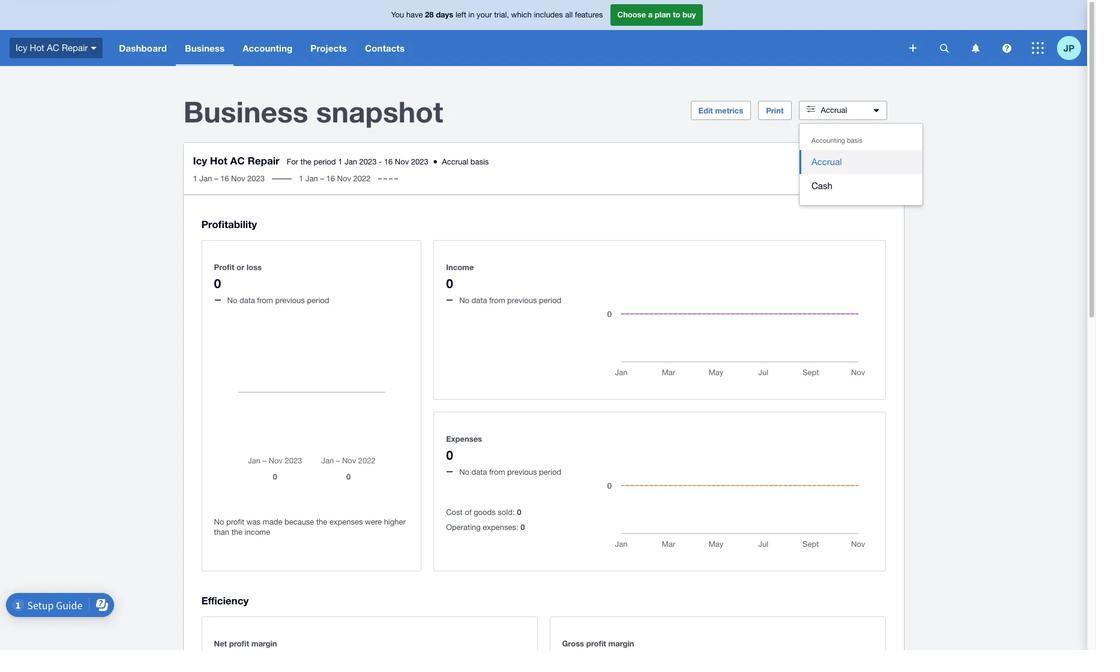 Task type: vqa. For each thing, say whether or not it's contained in the screenshot.
ADD NOTE link
no



Task type: locate. For each thing, give the bounding box(es) containing it.
1 horizontal spatial repair
[[248, 154, 280, 167]]

1 vertical spatial business
[[183, 94, 308, 128]]

0 horizontal spatial svg image
[[940, 44, 949, 53]]

goods
[[474, 508, 496, 517]]

0 horizontal spatial accounting
[[243, 43, 293, 53]]

data for profit or loss 0
[[239, 296, 255, 305]]

from for expenses 0
[[489, 467, 505, 476]]

profit up than
[[226, 518, 244, 527]]

1 vertical spatial to
[[851, 161, 858, 170]]

business
[[185, 43, 225, 53], [183, 94, 308, 128]]

svg image
[[940, 44, 949, 53], [972, 44, 979, 53]]

repair
[[62, 42, 88, 53], [248, 154, 280, 167]]

to inside popup button
[[851, 161, 858, 170]]

nov right - at the left of the page
[[395, 157, 409, 166]]

of
[[465, 508, 472, 517]]

0 vertical spatial ac
[[47, 42, 59, 53]]

profit for no
[[226, 518, 244, 527]]

group containing accrual
[[800, 124, 923, 205]]

1 horizontal spatial basis
[[847, 137, 863, 144]]

16 left 2022
[[326, 174, 335, 183]]

net
[[214, 638, 227, 648]]

1 vertical spatial ac
[[230, 154, 245, 167]]

none field containing accrual
[[799, 123, 923, 206]]

data down expenses 0
[[472, 467, 487, 476]]

accrual inside button
[[812, 157, 842, 167]]

no down expenses 0
[[459, 467, 469, 476]]

2023 left - at the left of the page
[[359, 157, 377, 166]]

0 vertical spatial basis
[[847, 137, 863, 144]]

expenses
[[446, 434, 482, 443]]

basis
[[847, 137, 863, 144], [470, 157, 489, 166]]

1 horizontal spatial accounting
[[812, 137, 845, 144]]

1 horizontal spatial ac
[[230, 154, 245, 167]]

nov up profitability
[[231, 174, 245, 183]]

1 horizontal spatial 1
[[299, 174, 303, 183]]

accrual for accrual button
[[812, 157, 842, 167]]

from
[[257, 296, 273, 305], [489, 296, 505, 305], [489, 467, 505, 476]]

1 horizontal spatial margin
[[608, 638, 634, 648]]

profit for net
[[229, 638, 249, 648]]

no inside no profit was made because the expenses were higher than the income
[[214, 518, 224, 527]]

1 horizontal spatial svg image
[[972, 44, 979, 53]]

1 horizontal spatial 2023
[[359, 157, 377, 166]]

0 horizontal spatial nov
[[231, 174, 245, 183]]

no for profit or loss 0
[[227, 296, 237, 305]]

16
[[384, 157, 393, 166], [220, 174, 229, 183], [326, 174, 335, 183]]

navigation containing dashboard
[[110, 30, 901, 66]]

0 horizontal spatial 2023
[[247, 174, 265, 183]]

0 inside profit or loss 0
[[214, 276, 221, 291]]

nov
[[395, 157, 409, 166], [231, 174, 245, 183], [337, 174, 351, 183]]

1 for 1 jan – 16 nov 2023
[[193, 174, 197, 183]]

jan left 2022
[[305, 174, 318, 183]]

no down profit or loss 0
[[227, 296, 237, 305]]

1 vertical spatial basis
[[470, 157, 489, 166]]

all
[[565, 10, 573, 19]]

0 horizontal spatial jan
[[200, 174, 212, 183]]

to
[[673, 10, 680, 19], [851, 161, 858, 170]]

0 inside income 0
[[446, 276, 453, 291]]

margin right gross
[[608, 638, 634, 648]]

0 horizontal spatial repair
[[62, 42, 88, 53]]

than
[[214, 528, 229, 537]]

0 vertical spatial business
[[185, 43, 225, 53]]

which
[[511, 10, 532, 19]]

2023
[[359, 157, 377, 166], [411, 157, 428, 166], [247, 174, 265, 183]]

year to date button
[[814, 156, 894, 175]]

16 up profitability
[[220, 174, 229, 183]]

group
[[800, 124, 923, 205]]

your
[[477, 10, 492, 19]]

a
[[648, 10, 653, 19]]

0 down expenses
[[446, 448, 453, 463]]

jan up 2022
[[345, 157, 357, 166]]

1 svg image from the left
[[940, 44, 949, 53]]

profit
[[214, 262, 234, 272]]

1 horizontal spatial the
[[300, 157, 311, 166]]

0 horizontal spatial to
[[673, 10, 680, 19]]

margin
[[251, 638, 277, 648], [608, 638, 634, 648]]

accrual
[[821, 106, 847, 115], [812, 157, 842, 167], [442, 157, 468, 166]]

1 horizontal spatial –
[[320, 174, 324, 183]]

0 horizontal spatial margin
[[251, 638, 277, 648]]

profit right net
[[229, 638, 249, 648]]

2 – from the left
[[320, 174, 324, 183]]

higher
[[384, 518, 406, 527]]

1 horizontal spatial jan
[[305, 174, 318, 183]]

0 horizontal spatial icy
[[16, 42, 27, 53]]

1 margin from the left
[[251, 638, 277, 648]]

profit inside no profit was made because the expenses were higher than the income
[[226, 518, 244, 527]]

data down profit or loss 0
[[239, 296, 255, 305]]

0 right expenses:
[[521, 522, 525, 532]]

repair inside popup button
[[62, 42, 88, 53]]

–
[[214, 174, 218, 183], [320, 174, 324, 183]]

margin right net
[[251, 638, 277, 648]]

income 0
[[446, 262, 474, 291]]

0 vertical spatial accounting
[[243, 43, 293, 53]]

0
[[214, 276, 221, 291], [446, 276, 453, 291], [446, 448, 453, 463], [517, 507, 521, 517], [521, 522, 525, 532]]

svg image
[[1032, 42, 1044, 54], [1002, 44, 1011, 53], [909, 44, 917, 52], [91, 47, 97, 50]]

0 horizontal spatial ac
[[47, 42, 59, 53]]

no down income 0
[[459, 296, 469, 305]]

accounting inside 'popup button'
[[243, 43, 293, 53]]

1 vertical spatial repair
[[248, 154, 280, 167]]

no data from previous period down income 0
[[459, 296, 561, 305]]

edit metrics button
[[691, 101, 751, 120]]

previous for expenses 0
[[507, 467, 537, 476]]

-
[[379, 157, 382, 166]]

icy hot ac repair button
[[0, 30, 110, 66]]

jan
[[345, 157, 357, 166], [200, 174, 212, 183], [305, 174, 318, 183]]

1 vertical spatial the
[[316, 518, 327, 527]]

the right 'because'
[[316, 518, 327, 527]]

no for income 0
[[459, 296, 469, 305]]

profit right gross
[[586, 638, 606, 648]]

in
[[468, 10, 475, 19]]

period
[[314, 157, 336, 166], [307, 296, 329, 305], [539, 296, 561, 305], [539, 467, 561, 476]]

2 margin from the left
[[608, 638, 634, 648]]

16 right - at the left of the page
[[384, 157, 393, 166]]

2023 right - at the left of the page
[[411, 157, 428, 166]]

loss
[[247, 262, 262, 272]]

no data from previous period for income 0
[[459, 296, 561, 305]]

to inside banner
[[673, 10, 680, 19]]

0 vertical spatial to
[[673, 10, 680, 19]]

icy
[[16, 42, 27, 53], [193, 154, 207, 167]]

group inside field
[[800, 124, 923, 205]]

0 horizontal spatial icy hot ac repair
[[16, 42, 88, 53]]

days
[[436, 10, 453, 19]]

you
[[391, 10, 404, 19]]

jan up profitability
[[200, 174, 212, 183]]

icy hot ac repair inside popup button
[[16, 42, 88, 53]]

2 horizontal spatial nov
[[395, 157, 409, 166]]

previous
[[275, 296, 305, 305], [507, 296, 537, 305], [507, 467, 537, 476]]

0 horizontal spatial basis
[[470, 157, 489, 166]]

2 horizontal spatial jan
[[345, 157, 357, 166]]

profit for gross
[[586, 638, 606, 648]]

cost of goods sold: 0 operating expenses: 0
[[446, 507, 525, 532]]

1 – from the left
[[214, 174, 218, 183]]

income
[[446, 262, 474, 272]]

2 horizontal spatial 2023
[[411, 157, 428, 166]]

0 horizontal spatial –
[[214, 174, 218, 183]]

navigation
[[110, 30, 901, 66]]

2 vertical spatial the
[[232, 528, 242, 537]]

data
[[239, 296, 255, 305], [472, 296, 487, 305], [472, 467, 487, 476]]

left
[[456, 10, 466, 19]]

0 vertical spatial icy hot ac repair
[[16, 42, 88, 53]]

0 horizontal spatial 16
[[220, 174, 229, 183]]

edit
[[698, 106, 713, 115]]

metrics
[[715, 106, 743, 115]]

1 horizontal spatial 16
[[326, 174, 335, 183]]

nov for 1 jan – 16 nov 2022
[[337, 174, 351, 183]]

0 vertical spatial hot
[[30, 42, 44, 53]]

0 vertical spatial the
[[300, 157, 311, 166]]

period for income 0
[[539, 296, 561, 305]]

no data from previous period down loss
[[227, 296, 329, 305]]

banner
[[0, 0, 1087, 66]]

to right year
[[851, 161, 858, 170]]

no data from previous period for expenses 0
[[459, 467, 561, 476]]

icy inside popup button
[[16, 42, 27, 53]]

basis inside list box
[[847, 137, 863, 144]]

icy hot ac repair
[[16, 42, 88, 53], [193, 154, 280, 167]]

0 horizontal spatial 1
[[193, 174, 197, 183]]

1
[[338, 157, 342, 166], [193, 174, 197, 183], [299, 174, 303, 183]]

ac
[[47, 42, 59, 53], [230, 154, 245, 167]]

– up profitability
[[214, 174, 218, 183]]

from for profit or loss 0
[[257, 296, 273, 305]]

for
[[287, 157, 298, 166]]

– left 2022
[[320, 174, 324, 183]]

0 vertical spatial icy
[[16, 42, 27, 53]]

business inside popup button
[[185, 43, 225, 53]]

includes
[[534, 10, 563, 19]]

nov left 2022
[[337, 174, 351, 183]]

1 horizontal spatial hot
[[210, 154, 227, 167]]

1 horizontal spatial nov
[[337, 174, 351, 183]]

1 vertical spatial icy
[[193, 154, 207, 167]]

1 vertical spatial accounting
[[812, 137, 845, 144]]

margin for gross profit margin
[[608, 638, 634, 648]]

was
[[247, 518, 261, 527]]

2 svg image from the left
[[972, 44, 979, 53]]

the right "for"
[[300, 157, 311, 166]]

accrual for accrual popup button
[[821, 106, 847, 115]]

1 horizontal spatial icy
[[193, 154, 207, 167]]

0 vertical spatial repair
[[62, 42, 88, 53]]

no profit was made because the expenses were higher than the income
[[214, 518, 406, 537]]

0 horizontal spatial hot
[[30, 42, 44, 53]]

no up than
[[214, 518, 224, 527]]

the right than
[[232, 528, 242, 537]]

the
[[300, 157, 311, 166], [316, 518, 327, 527], [232, 528, 242, 537]]

0 down income
[[446, 276, 453, 291]]

1 horizontal spatial icy hot ac repair
[[193, 154, 280, 167]]

period for profit or loss 0
[[307, 296, 329, 305]]

no data from previous period up sold:
[[459, 467, 561, 476]]

2023 up profitability
[[247, 174, 265, 183]]

1 vertical spatial icy hot ac repair
[[193, 154, 280, 167]]

accounting inside list box
[[812, 137, 845, 144]]

1 horizontal spatial to
[[851, 161, 858, 170]]

None field
[[799, 123, 923, 206]]

accrual inside popup button
[[821, 106, 847, 115]]

to left buy
[[673, 10, 680, 19]]

data down income 0
[[472, 296, 487, 305]]

0 down profit
[[214, 276, 221, 291]]

net profit margin
[[214, 638, 277, 648]]

no data from previous period
[[227, 296, 329, 305], [459, 296, 561, 305], [459, 467, 561, 476]]



Task type: describe. For each thing, give the bounding box(es) containing it.
16 for 1 jan – 16 nov 2022
[[326, 174, 335, 183]]

jp
[[1064, 42, 1075, 53]]

– for 16 nov 2022
[[320, 174, 324, 183]]

1 jan – 16 nov 2022
[[299, 174, 371, 183]]

cost
[[446, 508, 463, 517]]

1 for 1 jan – 16 nov 2022
[[299, 174, 303, 183]]

0 right sold:
[[517, 507, 521, 517]]

2023 for nov
[[247, 174, 265, 183]]

business snapshot
[[183, 94, 443, 128]]

efficiency
[[201, 594, 249, 607]]

previous for income 0
[[507, 296, 537, 305]]

business for business
[[185, 43, 225, 53]]

accrual button
[[799, 101, 887, 120]]

16 for 1 jan – 16 nov 2023
[[220, 174, 229, 183]]

data for income 0
[[472, 296, 487, 305]]

profit or loss 0
[[214, 262, 262, 291]]

dashboard link
[[110, 30, 176, 66]]

date
[[860, 161, 876, 170]]

gross profit margin
[[562, 638, 634, 648]]

plan
[[655, 10, 671, 19]]

contacts button
[[356, 30, 414, 66]]

no for expenses 0
[[459, 467, 469, 476]]

sold:
[[498, 508, 515, 517]]

accounting for accounting
[[243, 43, 293, 53]]

trial,
[[494, 10, 509, 19]]

business for business snapshot
[[183, 94, 308, 128]]

features
[[575, 10, 603, 19]]

projects button
[[302, 30, 356, 66]]

made
[[263, 518, 282, 527]]

year
[[834, 161, 849, 170]]

data for expenses 0
[[472, 467, 487, 476]]

income
[[245, 528, 270, 537]]

print button
[[758, 101, 792, 120]]

choose
[[617, 10, 646, 19]]

cash button
[[800, 174, 923, 198]]

accounting basis
[[812, 137, 863, 144]]

year to date
[[834, 161, 876, 170]]

expenses:
[[483, 523, 518, 532]]

have
[[406, 10, 423, 19]]

1 jan – 16 nov 2023
[[193, 174, 265, 183]]

contacts
[[365, 43, 405, 53]]

because
[[285, 518, 314, 527]]

gross
[[562, 638, 584, 648]]

accounting for accounting basis
[[812, 137, 845, 144]]

2 horizontal spatial 16
[[384, 157, 393, 166]]

business button
[[176, 30, 234, 66]]

choose a plan to buy
[[617, 10, 696, 19]]

jp button
[[1057, 30, 1087, 66]]

expenses
[[329, 518, 363, 527]]

projects
[[311, 43, 347, 53]]

0 inside expenses 0
[[446, 448, 453, 463]]

print
[[766, 106, 784, 115]]

buy
[[683, 10, 696, 19]]

accounting button
[[234, 30, 302, 66]]

hot inside popup button
[[30, 42, 44, 53]]

jan for 1 jan – 16 nov 2022
[[305, 174, 318, 183]]

for the period 1 jan 2023 - 16 nov 2023  ●  accrual basis
[[287, 157, 489, 166]]

profitability
[[201, 218, 257, 231]]

2023 for jan
[[359, 157, 377, 166]]

2 horizontal spatial 1
[[338, 157, 342, 166]]

ac inside popup button
[[47, 42, 59, 53]]

cash
[[812, 181, 832, 191]]

0 horizontal spatial the
[[232, 528, 242, 537]]

period for expenses 0
[[539, 467, 561, 476]]

operating
[[446, 523, 481, 532]]

previous for profit or loss 0
[[275, 296, 305, 305]]

2 horizontal spatial the
[[316, 518, 327, 527]]

you have 28 days left in your trial, which includes all features
[[391, 10, 603, 19]]

from for income 0
[[489, 296, 505, 305]]

1 vertical spatial hot
[[210, 154, 227, 167]]

banner containing jp
[[0, 0, 1087, 66]]

expenses 0
[[446, 434, 482, 463]]

margin for net profit margin
[[251, 638, 277, 648]]

accounting basis list box
[[800, 124, 923, 205]]

jan for 1 jan – 16 nov 2023
[[200, 174, 212, 183]]

snapshot
[[316, 94, 443, 128]]

nov for 1 jan – 16 nov 2023
[[231, 174, 245, 183]]

2022
[[353, 174, 371, 183]]

no data from previous period for profit or loss 0
[[227, 296, 329, 305]]

– for 16 nov 2023
[[214, 174, 218, 183]]

28
[[425, 10, 434, 19]]

or
[[237, 262, 244, 272]]

were
[[365, 518, 382, 527]]

svg image inside icy hot ac repair popup button
[[91, 47, 97, 50]]

accrual button
[[800, 150, 923, 174]]

edit metrics
[[698, 106, 743, 115]]

dashboard
[[119, 43, 167, 53]]



